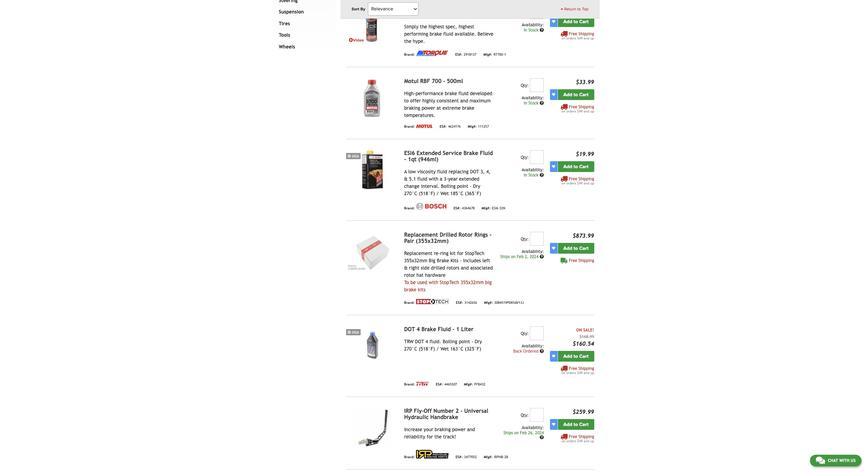Task type: vqa. For each thing, say whether or not it's contained in the screenshot.
Increase
yes



Task type: describe. For each thing, give the bounding box(es) containing it.
trw - corporate logo image
[[416, 382, 429, 386]]

to inside high-performance brake fluid developed to offer highly consistent and maximum braking power at extreme brake temperatures.
[[404, 98, 409, 103]]

question circle image for on sale!
[[540, 349, 544, 354]]

(518°f) inside a low viscosity fluid replacing dot 3, 4, & 5.1 fluid with a 3-year extended change interval. boiling point - dry 270°c (518°f) / wet 185°c (365°f)
[[419, 191, 435, 196]]

maximum
[[470, 98, 491, 103]]

0 horizontal spatial 355x32mm
[[404, 258, 428, 263]]

question circle image for $873.99
[[540, 255, 544, 259]]

add for irp fly-off number 2 - universal hydraulic handbrake
[[564, 422, 573, 428]]

reliability
[[404, 434, 426, 440]]

fluid inside high-performance brake fluid developed to offer highly consistent and maximum braking power at extreme brake temperatures.
[[459, 91, 469, 96]]

viscosity
[[418, 169, 436, 174]]

irphb-
[[494, 456, 505, 459]]

4,
[[487, 169, 491, 174]]

increase your braking power and reliability for the track!
[[404, 427, 475, 440]]

1 availability: from the top
[[522, 22, 544, 27]]

your
[[424, 427, 434, 432]]

brake inside torque rt700 racing brake fluid - 500ml/16.9 oz
[[460, 5, 475, 11]]

mfg#: irphb-2b
[[484, 456, 508, 459]]

4465507
[[445, 383, 457, 387]]

sort
[[352, 7, 360, 11]]

700
[[432, 78, 442, 84]]

universal
[[464, 408, 489, 414]]

brake inside esi6 extended service brake fluid - 1qt (946ml)
[[464, 150, 479, 156]]

wheels
[[279, 44, 295, 49]]

cart for motul rbf 700 - 500ml
[[580, 92, 589, 98]]

1 vertical spatial 1
[[456, 326, 460, 333]]

hype.
[[413, 38, 425, 44]]

cart for torque rt700 racing brake fluid - 500ml/16.9 oz
[[580, 19, 589, 24]]

used
[[418, 280, 427, 285]]

replacement for 355x32mm
[[404, 251, 433, 256]]

by
[[361, 7, 366, 11]]

es#: 3142656
[[456, 301, 477, 305]]

chat
[[828, 459, 839, 463]]

a
[[440, 176, 443, 182]]

big
[[429, 258, 436, 263]]

1 vertical spatial 355x32mm
[[461, 280, 484, 285]]

4364678
[[462, 207, 475, 210]]

rotor
[[459, 232, 473, 238]]

5 add to cart button from the top
[[558, 351, 595, 362]]

1 highest from the left
[[429, 24, 444, 29]]

1 stock from the top
[[529, 28, 539, 32]]

4624176
[[448, 125, 461, 129]]

high-
[[404, 91, 416, 96]]

free for torque rt700 racing brake fluid - 500ml/16.9 oz
[[569, 31, 578, 36]]

163°c
[[451, 346, 464, 352]]

replacing
[[449, 169, 469, 174]]

year
[[448, 176, 458, 182]]

power inside high-performance brake fluid developed to offer highly consistent and maximum braking power at extreme brake temperatures.
[[422, 105, 435, 111]]

add to wish list image for esi6 extended service brake fluid - 1qt (946ml)
[[552, 165, 556, 168]]

availability: for $33.99
[[522, 95, 544, 100]]

to
[[404, 280, 409, 285]]

and inside high-performance brake fluid developed to offer highly consistent and maximum braking power at extreme brake temperatures.
[[461, 98, 468, 103]]

replacement drilled rotor rings - pair (355x32mm) link
[[404, 232, 492, 244]]

qty: for motul rbf 700 - 500ml
[[521, 83, 529, 88]]

add for motul rbf 700 - 500ml
[[564, 92, 573, 98]]

low
[[408, 169, 416, 174]]

sale!
[[584, 328, 595, 333]]

rbf
[[420, 78, 430, 84]]

irp fly-off number 2 - universal hydraulic handbrake link
[[404, 408, 489, 421]]

270°c inside trw dot 4 fluid. boiling point - dry 270°c (518°f) / wet 163°c (325°f)
[[404, 346, 418, 352]]

qty: for replacement drilled rotor rings - pair (355x32mm)
[[521, 237, 529, 242]]

2
[[456, 408, 459, 414]]

top
[[582, 7, 589, 11]]

qty: for dot 4 brake fluid - 1 liter
[[521, 331, 529, 336]]

pfb432
[[475, 383, 486, 387]]

liter
[[461, 326, 474, 333]]

es#4624176 - 111257 - motul rbf 700 - 500ml - high-performance brake fluid developed to offer highly consistent and maximum braking power at extreme brake temperatures. - motul - audi bmw volkswagen mercedes benz mini porsche image
[[346, 78, 399, 118]]

fluid inside simply the highest spec, highest performing brake fluid available. believe the hype.
[[444, 31, 454, 37]]

- left liter
[[453, 326, 455, 333]]

es#: 4624176
[[440, 125, 461, 129]]

to inside 'return to top' link
[[578, 7, 581, 11]]

(946ml)
[[418, 156, 439, 163]]

4 shipping from the top
[[579, 258, 595, 263]]

esi6 extended service brake fluid - 1qt (946ml) link
[[404, 150, 493, 163]]

ships for irp fly-off number 2 - universal hydraulic handbrake
[[504, 431, 513, 436]]

fluid for esi6 extended service brake fluid - 1qt (946ml)
[[480, 150, 493, 156]]

a
[[404, 169, 407, 174]]

rt700
[[424, 5, 440, 11]]

0 vertical spatial stoptech
[[465, 251, 485, 256]]

big
[[486, 280, 492, 285]]

- inside replacement re-ring kit for stoptech 355x32mm big brake kits - includes left & right side drilled rotors and associated rotor hat hardware to be used with stoptech 355x32mm big brake kits
[[460, 258, 462, 263]]

kits
[[418, 287, 426, 293]]

mfg#: rt700-1
[[484, 53, 506, 57]]

simply the highest spec, highest performing brake fluid available. believe the hype.
[[404, 24, 494, 44]]

to for second add to cart button from the bottom of the page
[[574, 354, 578, 359]]

1 question circle image from the top
[[540, 28, 544, 32]]

replacement drilled rotor rings - pair (355x32mm)
[[404, 232, 492, 244]]

$49 for esi6 extended service brake fluid - 1qt (946ml)
[[578, 181, 583, 185]]

free for esi6 extended service brake fluid - 1qt (946ml)
[[569, 177, 578, 181]]

dry inside a low viscosity fluid replacing dot 3, 4, & 5.1 fluid with a 3-year extended change interval. boiling point - dry 270°c (518°f) / wet 185°c (365°f)
[[473, 183, 481, 189]]

number
[[434, 408, 454, 414]]

suspension link
[[278, 6, 328, 18]]

1 horizontal spatial the
[[420, 24, 427, 29]]

add for torque rt700 racing brake fluid - 500ml/16.9 oz
[[564, 19, 573, 24]]

and inside replacement re-ring kit for stoptech 355x32mm big brake kits - includes left & right side drilled rotors and associated rotor hat hardware to be used with stoptech 355x32mm big brake kits
[[461, 265, 469, 271]]

brand: for (355x32mm)
[[404, 301, 415, 305]]

add to cart for irp fly-off number 2 - universal hydraulic handbrake
[[564, 422, 589, 428]]

/ inside trw dot 4 fluid. boiling point - dry 270°c (518°f) / wet 163°c (325°f)
[[437, 346, 439, 352]]

es#: left the 4624176
[[440, 125, 447, 129]]

availability: for $259.99
[[522, 426, 544, 430]]

& inside replacement re-ring kit for stoptech 355x32mm big brake kits - includes left & right side drilled rotors and associated rotor hat hardware to be used with stoptech 355x32mm big brake kits
[[404, 265, 408, 271]]

brake inside replacement re-ring kit for stoptech 355x32mm big brake kits - includes left & right side drilled rotors and associated rotor hat hardware to be used with stoptech 355x32mm big brake kits
[[404, 287, 417, 293]]

0 horizontal spatial the
[[404, 38, 412, 44]]

to for add to cart button corresponding to esi6 extended service brake fluid - 1qt (946ml)
[[574, 164, 578, 170]]

fluid down the viscosity
[[418, 176, 428, 182]]

at
[[437, 105, 441, 111]]

(365°f)
[[465, 191, 481, 196]]

add to cart button for esi6 extended service brake fluid - 1qt (946ml)
[[558, 161, 595, 172]]

$33.99 for motul rbf 700 - 500ml
[[576, 79, 595, 85]]

es#4364678 - esi6-32n -  esi6 extended service brake fluid - 1qt (946ml) - a low viscosity fluid replacing dot 3, 4, & 5.1 fluid with a 3-year extended change interval. boiling point - dry 270c (518f) / wet 185c (365f) - bosch - audi bmw volkswagen mercedes benz mini porsche image
[[346, 150, 399, 190]]

irp - individual racing parts - corporate logo image
[[416, 450, 449, 459]]

motul - corporate logo image
[[416, 125, 433, 128]]

185°c
[[451, 191, 464, 196]]

5 free from the top
[[569, 366, 578, 371]]

dot inside a low viscosity fluid replacing dot 3, 4, & 5.1 fluid with a 3-year extended change interval. boiling point - dry 270°c (518°f) / wet 185°c (365°f)
[[470, 169, 479, 174]]

500ml
[[447, 78, 463, 84]]

interval.
[[421, 183, 440, 189]]

service
[[443, 150, 462, 156]]

$259.99
[[573, 409, 595, 416]]

4 orders from the top
[[567, 371, 576, 375]]

in stock for $33.99
[[524, 101, 540, 106]]

cart for esi6 extended service brake fluid - 1qt (946ml)
[[580, 164, 589, 170]]

es#: for 1qt
[[454, 207, 461, 210]]

tires
[[279, 21, 290, 26]]

free for motul rbf 700 - 500ml
[[569, 104, 578, 109]]

es#: for (355x32mm)
[[456, 301, 463, 305]]

1 vertical spatial stoptech
[[440, 280, 459, 285]]

motul rbf 700 - 500ml link
[[404, 78, 463, 84]]

shipping for torque rt700 racing brake fluid - 500ml/16.9 oz
[[579, 31, 595, 36]]

braking inside increase your braking power and reliability for the track!
[[435, 427, 451, 432]]

performance
[[416, 91, 444, 96]]

32n
[[500, 207, 506, 210]]

$160.54
[[573, 341, 595, 347]]

irp
[[404, 408, 413, 414]]

mfg#: for (355x32mm)
[[484, 301, 493, 305]]

dot inside trw dot 4 fluid. boiling point - dry 270°c (518°f) / wet 163°c (325°f)
[[415, 339, 424, 345]]

2 vertical spatial with
[[840, 459, 850, 463]]

torque rt700 racing brake fluid - 500ml/16.9 oz
[[404, 5, 494, 18]]

(325°f)
[[465, 346, 481, 352]]

mfg#: for 500ml/16.9
[[484, 53, 493, 57]]

qty: for irp fly-off number 2 - universal hydraulic handbrake
[[521, 413, 529, 418]]

add to cart for esi6 extended service brake fluid - 1qt (946ml)
[[564, 164, 589, 170]]

racing
[[442, 5, 459, 11]]

boiling inside trw dot 4 fluid. boiling point - dry 270°c (518°f) / wet 163°c (325°f)
[[443, 339, 458, 345]]

return
[[565, 7, 577, 11]]

wet inside trw dot 4 fluid. boiling point - dry 270°c (518°f) / wet 163°c (325°f)
[[441, 346, 449, 352]]

ring
[[440, 251, 449, 256]]

- inside a low viscosity fluid replacing dot 3, 4, & 5.1 fluid with a 3-year extended change interval. boiling point - dry 270°c (518°f) / wet 185°c (365°f)
[[470, 183, 472, 189]]

2 brand: from the top
[[404, 125, 415, 129]]

free shipping on orders $49 and up for esi6 extended service brake fluid - 1qt (946ml)
[[562, 177, 595, 185]]

right
[[409, 265, 420, 271]]

- inside 'replacement drilled rotor rings - pair (355x32mm)'
[[490, 232, 492, 238]]

question circle image for $259.99
[[540, 436, 544, 440]]

5 add from the top
[[564, 354, 573, 359]]

off
[[424, 408, 432, 414]]

chat with us
[[828, 459, 856, 463]]

2918137
[[464, 53, 477, 57]]

up for motul rbf 700 - 500ml
[[591, 109, 595, 113]]

re-
[[434, 251, 440, 256]]

brake inside simply the highest spec, highest performing brake fluid available. believe the hype.
[[430, 31, 442, 37]]

torque
[[404, 5, 422, 11]]

point inside a low viscosity fluid replacing dot 3, 4, & 5.1 fluid with a 3-year extended change interval. boiling point - dry 270°c (518°f) / wet 185°c (365°f)
[[457, 183, 469, 189]]

replacement re-ring kit for stoptech 355x32mm big brake kits - includes left & right side drilled rotors and associated rotor hat hardware to be used with stoptech 355x32mm big brake kits
[[404, 251, 493, 293]]

feb for irp fly-off number 2 - universal hydraulic handbrake
[[520, 431, 527, 436]]

to for add to cart button related to replacement drilled rotor rings - pair (355x32mm)
[[574, 245, 578, 251]]

$49 for torque rt700 racing brake fluid - 500ml/16.9 oz
[[578, 36, 583, 40]]

0 vertical spatial 4
[[417, 326, 420, 333]]

es#4465507 - pfb432 - dot 4 brake fluid - 1 liter - trw dot 4 fluid. boiling point - dry 270c (518f) / wet 163c (325f) - trw - audi bmw volkswagen mercedes benz mini porsche image
[[346, 327, 399, 366]]

stoptech - corporate logo image
[[416, 299, 449, 304]]

2b
[[505, 456, 508, 459]]

tools
[[279, 32, 290, 38]]

torque racing brake fluid - corporate logo image
[[416, 50, 449, 56]]

up for torque rt700 racing brake fluid - 500ml/16.9 oz
[[591, 36, 595, 40]]

on sale! $168.99 $160.54
[[573, 328, 595, 347]]

orders for irp fly-off number 2 - universal hydraulic handbrake
[[567, 439, 576, 443]]

5.1
[[409, 176, 416, 182]]

2 add to wish list image from the top
[[552, 355, 556, 358]]

- right the 700
[[443, 78, 446, 84]]

- inside torque rt700 racing brake fluid - 500ml/16.9 oz
[[491, 5, 494, 11]]

ships for replacement drilled rotor rings - pair (355x32mm)
[[501, 254, 510, 259]]

4 up from the top
[[591, 371, 595, 375]]



Task type: locate. For each thing, give the bounding box(es) containing it.
mfg#:
[[484, 53, 493, 57], [468, 125, 477, 129], [482, 207, 491, 210], [484, 301, 493, 305], [464, 383, 473, 387], [484, 456, 493, 459]]

performing
[[404, 31, 428, 37]]

- up believe
[[491, 5, 494, 11]]

add to wish list image
[[552, 247, 556, 250], [552, 355, 556, 358], [552, 423, 556, 426]]

$33.99
[[576, 6, 595, 12], [576, 79, 595, 85]]

dot 4 brake fluid - 1 liter link
[[404, 326, 474, 333]]

up
[[591, 36, 595, 40], [591, 109, 595, 113], [591, 181, 595, 185], [591, 371, 595, 375], [591, 439, 595, 443]]

& inside a low viscosity fluid replacing dot 3, 4, & 5.1 fluid with a 3-year extended change interval. boiling point - dry 270°c (518°f) / wet 185°c (365°f)
[[404, 176, 408, 182]]

0 vertical spatial wet
[[441, 191, 449, 196]]

the
[[420, 24, 427, 29], [404, 38, 412, 44], [435, 434, 442, 440]]

add to cart button for motul rbf 700 - 500ml
[[558, 89, 595, 100]]

4
[[417, 326, 420, 333], [426, 339, 428, 345]]

3 shipping from the top
[[579, 177, 595, 181]]

2 vertical spatial fluid
[[438, 326, 451, 333]]

0 vertical spatial power
[[422, 105, 435, 111]]

0 vertical spatial ships
[[501, 254, 510, 259]]

brand: for liter
[[404, 383, 415, 387]]

cart for irp fly-off number 2 - universal hydraulic handbrake
[[580, 422, 589, 428]]

1 add to cart from the top
[[564, 19, 589, 24]]

caret up image
[[561, 7, 564, 11]]

1 vertical spatial stock
[[529, 101, 539, 106]]

dry up "(365°f)"
[[473, 183, 481, 189]]

5 qty: from the top
[[521, 413, 529, 418]]

brake up the fluid.
[[422, 326, 436, 333]]

add to cart button for irp fly-off number 2 - universal hydraulic handbrake
[[558, 419, 595, 430]]

fluid up believe
[[477, 5, 490, 11]]

left
[[483, 258, 490, 263]]

5 cart from the top
[[580, 354, 589, 359]]

3 up from the top
[[591, 181, 595, 185]]

2024 for $259.99
[[535, 431, 544, 436]]

es#: left 4364678
[[454, 207, 461, 210]]

believe
[[478, 31, 494, 37]]

1 add from the top
[[564, 19, 573, 24]]

highest
[[429, 24, 444, 29], [459, 24, 475, 29]]

1 vertical spatial in
[[524, 101, 528, 106]]

up for esi6 extended service brake fluid - 1qt (946ml)
[[591, 181, 595, 185]]

for inside replacement re-ring kit for stoptech 355x32mm big brake kits - includes left & right side drilled rotors and associated rotor hat hardware to be used with stoptech 355x32mm big brake kits
[[457, 251, 464, 256]]

mfg#: for universal
[[484, 456, 493, 459]]

fluid up 4, at the top of page
[[480, 150, 493, 156]]

shipping for esi6 extended service brake fluid - 1qt (946ml)
[[579, 177, 595, 181]]

orders for torque rt700 racing brake fluid - 500ml/16.9 oz
[[567, 36, 576, 40]]

0 horizontal spatial stoptech
[[440, 280, 459, 285]]

1 vertical spatial with
[[429, 280, 438, 285]]

dry
[[473, 183, 481, 189], [475, 339, 482, 345]]

1 vertical spatial fluid
[[480, 150, 493, 156]]

brake inside replacement re-ring kit for stoptech 355x32mm big brake kits - includes left & right side drilled rotors and associated rotor hat hardware to be used with stoptech 355x32mm big brake kits
[[437, 258, 449, 263]]

mfg#: left rt700-
[[484, 53, 493, 57]]

es#: for universal
[[456, 456, 463, 459]]

2 & from the top
[[404, 265, 408, 271]]

fluid inside torque rt700 racing brake fluid - 500ml/16.9 oz
[[477, 5, 490, 11]]

in for fluid
[[524, 173, 528, 178]]

2 / from the top
[[437, 346, 439, 352]]

1 cart from the top
[[580, 19, 589, 24]]

es#: left '4465507'
[[436, 383, 443, 387]]

braking
[[404, 105, 420, 111], [435, 427, 451, 432]]

1 shipping from the top
[[579, 31, 595, 36]]

1 vertical spatial feb
[[520, 431, 527, 436]]

point up 185°c
[[457, 183, 469, 189]]

offer
[[410, 98, 421, 103]]

2 add to cart from the top
[[564, 92, 589, 98]]

& left "5.1"
[[404, 176, 408, 182]]

$33.99 for torque rt700 racing brake fluid - 500ml/16.9 oz
[[576, 6, 595, 12]]

1 vertical spatial /
[[437, 346, 439, 352]]

feb left 2,
[[517, 254, 524, 259]]

6 availability: from the top
[[522, 426, 544, 430]]

es#3477052 - irphb-2b - irp fly-off number 2 - universal hydraulic handbrake - increase your braking power and reliability for the track! - irp - individual racing parts - audi bmw volkswagen mercedes benz mini porsche image
[[346, 408, 399, 448]]

1
[[505, 53, 506, 57], [456, 326, 460, 333]]

1 in stock from the top
[[524, 28, 540, 32]]

1 free from the top
[[569, 31, 578, 36]]

ships right left
[[501, 254, 510, 259]]

brake
[[460, 5, 475, 11], [464, 150, 479, 156], [437, 258, 449, 263], [422, 326, 436, 333]]

brand: for 1qt
[[404, 207, 415, 210]]

side
[[421, 265, 430, 271]]

simply
[[404, 24, 419, 29]]

rings
[[475, 232, 488, 238]]

1 wet from the top
[[441, 191, 449, 196]]

1 / from the top
[[437, 191, 439, 196]]

kit
[[450, 251, 456, 256]]

1 vertical spatial point
[[459, 339, 470, 345]]

question circle image for $33.99
[[540, 101, 544, 105]]

3 orders from the top
[[567, 181, 576, 185]]

in stock
[[524, 28, 540, 32], [524, 101, 540, 106], [524, 173, 540, 178]]

in for 500ml
[[524, 101, 528, 106]]

add to wish list image for torque rt700 racing brake fluid - 500ml/16.9 oz
[[552, 20, 556, 23]]

orders for motul rbf 700 - 500ml
[[567, 109, 576, 113]]

3 add to wish list image from the top
[[552, 423, 556, 426]]

extended
[[417, 150, 441, 156]]

- right the 2
[[461, 408, 463, 414]]

355x32mm up right
[[404, 258, 428, 263]]

the up performing
[[420, 24, 427, 29]]

up for irp fly-off number 2 - universal hydraulic handbrake
[[591, 439, 595, 443]]

brake down ring
[[437, 258, 449, 263]]

2 in from the top
[[524, 101, 528, 106]]

3 add to cart button from the top
[[558, 161, 595, 172]]

& up rotor
[[404, 265, 408, 271]]

1 vertical spatial ships
[[504, 431, 513, 436]]

/ down the fluid.
[[437, 346, 439, 352]]

1 vertical spatial &
[[404, 265, 408, 271]]

1 horizontal spatial dot
[[415, 339, 424, 345]]

back ordered
[[514, 349, 540, 354]]

0 vertical spatial with
[[429, 176, 439, 182]]

wet down the fluid.
[[441, 346, 449, 352]]

- down extended
[[470, 183, 472, 189]]

3-
[[444, 176, 448, 182]]

question circle image
[[540, 28, 544, 32], [540, 101, 544, 105], [540, 255, 544, 259], [540, 349, 544, 354], [540, 436, 544, 440]]

stock for $33.99
[[529, 101, 539, 106]]

boiling inside a low viscosity fluid replacing dot 3, 4, & 5.1 fluid with a 3-year extended change interval. boiling point - dry 270°c (518°f) / wet 185°c (365°f)
[[441, 183, 456, 189]]

es#: left 3477052
[[456, 456, 463, 459]]

1 & from the top
[[404, 176, 408, 182]]

- inside esi6 extended service brake fluid - 1qt (946ml)
[[404, 156, 406, 163]]

brand: left motul - corporate logo
[[404, 125, 415, 129]]

brake right performing
[[430, 31, 442, 37]]

1 vertical spatial replacement
[[404, 251, 433, 256]]

associated
[[471, 265, 493, 271]]

mfg#: left the irphb- at right
[[484, 456, 493, 459]]

0 horizontal spatial highest
[[429, 24, 444, 29]]

dot right trw in the bottom of the page
[[415, 339, 424, 345]]

feb for replacement drilled rotor rings - pair (355x32mm)
[[517, 254, 524, 259]]

fluid down spec,
[[444, 31, 454, 37]]

0 vertical spatial braking
[[404, 105, 420, 111]]

increase
[[404, 427, 423, 432]]

hardware
[[425, 272, 446, 278]]

fluid up the fluid.
[[438, 326, 451, 333]]

1 horizontal spatial power
[[452, 427, 466, 432]]

2 availability: from the top
[[522, 95, 544, 100]]

1 (518°f) from the top
[[419, 191, 435, 196]]

add to cart for torque rt700 racing brake fluid - 500ml/16.9 oz
[[564, 19, 589, 24]]

1 horizontal spatial for
[[457, 251, 464, 256]]

111257
[[478, 125, 489, 129]]

2 add to cart button from the top
[[558, 89, 595, 100]]

4 add to cart from the top
[[564, 245, 589, 251]]

1 horizontal spatial 1
[[505, 53, 506, 57]]

to for add to cart button related to torque rt700 racing brake fluid - 500ml/16.9 oz
[[574, 19, 578, 24]]

braking up track!
[[435, 427, 451, 432]]

replacement inside 'replacement drilled rotor rings - pair (355x32mm)'
[[404, 232, 438, 238]]

2 $33.99 from the top
[[576, 79, 595, 85]]

3084519pdk5av13j
[[495, 301, 524, 305]]

5 up from the top
[[591, 439, 595, 443]]

free for irp fly-off number 2 - universal hydraulic handbrake
[[569, 435, 578, 439]]

4 add from the top
[[564, 245, 573, 251]]

orders for esi6 extended service brake fluid - 1qt (946ml)
[[567, 181, 576, 185]]

availability: for $873.99
[[522, 249, 544, 254]]

2 highest from the left
[[459, 24, 475, 29]]

mfg#: 111257
[[468, 125, 489, 129]]

and inside increase your braking power and reliability for the track!
[[467, 427, 475, 432]]

0 horizontal spatial for
[[427, 434, 433, 440]]

stoptech down rotors
[[440, 280, 459, 285]]

5 $49 from the top
[[578, 439, 583, 443]]

0 horizontal spatial power
[[422, 105, 435, 111]]

return to top
[[564, 7, 589, 11]]

1 vertical spatial braking
[[435, 427, 451, 432]]

3 cart from the top
[[580, 164, 589, 170]]

(518°f) down the fluid.
[[419, 346, 435, 352]]

- right rings
[[490, 232, 492, 238]]

the down performing
[[404, 38, 412, 44]]

for down 'your'
[[427, 434, 433, 440]]

highest up available.
[[459, 24, 475, 29]]

track!
[[443, 434, 456, 440]]

1 vertical spatial for
[[427, 434, 433, 440]]

free shipping on orders $49 and up for irp fly-off number 2 - universal hydraulic handbrake
[[562, 435, 595, 443]]

thumbnail image image
[[346, 232, 399, 271]]

2 vertical spatial add to wish list image
[[552, 165, 556, 168]]

270°c inside a low viscosity fluid replacing dot 3, 4, & 5.1 fluid with a 3-year extended change interval. boiling point - dry 270°c (518°f) / wet 185°c (365°f)
[[404, 191, 418, 196]]

6 add from the top
[[564, 422, 573, 428]]

- inside irp fly-off number 2 - universal hydraulic handbrake
[[461, 408, 463, 414]]

the inside increase your braking power and reliability for the track!
[[435, 434, 442, 440]]

brand: for universal
[[404, 456, 415, 459]]

trw dot 4 fluid. boiling point - dry 270°c (518°f) / wet 163°c (325°f)
[[404, 339, 482, 352]]

$168.99
[[580, 334, 595, 339]]

/ down interval.
[[437, 191, 439, 196]]

power down highly
[[422, 105, 435, 111]]

- left 1qt
[[404, 156, 406, 163]]

4 left the fluid.
[[426, 339, 428, 345]]

1 vertical spatial 4
[[426, 339, 428, 345]]

1 add to wish list image from the top
[[552, 20, 556, 23]]

brand: left "trw - corporate logo"
[[404, 383, 415, 387]]

rotors
[[447, 265, 460, 271]]

temperatures.
[[404, 112, 436, 118]]

2 up from the top
[[591, 109, 595, 113]]

add to wish list image
[[552, 20, 556, 23], [552, 93, 556, 96], [552, 165, 556, 168]]

3 availability: from the top
[[522, 168, 544, 172]]

spec,
[[446, 24, 457, 29]]

cart for replacement drilled rotor rings - pair (355x32mm)
[[580, 245, 589, 251]]

3 brand: from the top
[[404, 207, 415, 210]]

5 add to cart from the top
[[564, 354, 589, 359]]

mfg#: left 111257 on the right of the page
[[468, 125, 477, 129]]

replacement inside replacement re-ring kit for stoptech 355x32mm big brake kits - includes left & right side drilled rotors and associated rotor hat hardware to be used with stoptech 355x32mm big brake kits
[[404, 251, 433, 256]]

0 vertical spatial feb
[[517, 254, 524, 259]]

0 vertical spatial in stock
[[524, 28, 540, 32]]

1 qty: from the top
[[521, 83, 529, 88]]

2 add to wish list image from the top
[[552, 93, 556, 96]]

1 vertical spatial wet
[[441, 346, 449, 352]]

free shipping on orders $49 and up for torque rt700 racing brake fluid - 500ml/16.9 oz
[[562, 31, 595, 40]]

be
[[411, 280, 416, 285]]

es#: left 3142656
[[456, 301, 463, 305]]

qty: for esi6 extended service brake fluid - 1qt (946ml)
[[521, 155, 529, 160]]

6 add to cart button from the top
[[558, 419, 595, 430]]

/ inside a low viscosity fluid replacing dot 3, 4, & 5.1 fluid with a 3-year extended change interval. boiling point - dry 270°c (518°f) / wet 185°c (365°f)
[[437, 191, 439, 196]]

add to cart button for torque rt700 racing brake fluid - 500ml/16.9 oz
[[558, 16, 595, 27]]

5 shipping from the top
[[579, 366, 595, 371]]

with left a
[[429, 176, 439, 182]]

brake right racing
[[460, 5, 475, 11]]

2 vertical spatial the
[[435, 434, 442, 440]]

2 add from the top
[[564, 92, 573, 98]]

$19.99
[[576, 151, 595, 157]]

point
[[457, 183, 469, 189], [459, 339, 470, 345]]

0 vertical spatial (518°f)
[[419, 191, 435, 196]]

brake down maximum
[[462, 105, 475, 111]]

chat with us link
[[810, 455, 862, 467]]

mfg#: left esi6-
[[482, 207, 491, 210]]

oz
[[438, 11, 444, 18]]

irp fly-off number 2 - universal hydraulic handbrake
[[404, 408, 489, 421]]

available.
[[455, 31, 476, 37]]

availability: for on sale!
[[522, 344, 544, 349]]

back
[[514, 349, 522, 354]]

brand: for 500ml/16.9
[[404, 53, 415, 57]]

1 in from the top
[[524, 28, 528, 32]]

4 inside trw dot 4 fluid. boiling point - dry 270°c (518°f) / wet 163°c (325°f)
[[426, 339, 428, 345]]

brand: down hype.
[[404, 53, 415, 57]]

replacement up right
[[404, 251, 433, 256]]

0 vertical spatial /
[[437, 191, 439, 196]]

2 vertical spatial add to wish list image
[[552, 423, 556, 426]]

ordered
[[524, 349, 539, 354]]

shipping for motul rbf 700 - 500ml
[[579, 104, 595, 109]]

6 brand: from the top
[[404, 456, 415, 459]]

0 horizontal spatial dot
[[404, 326, 415, 333]]

0 vertical spatial boiling
[[441, 183, 456, 189]]

bosch - corporate logo image
[[416, 203, 447, 210]]

3 free shipping on orders $49 and up from the top
[[562, 177, 595, 185]]

2 qty: from the top
[[521, 155, 529, 160]]

1 free shipping on orders $49 and up from the top
[[562, 31, 595, 40]]

fluid
[[444, 31, 454, 37], [459, 91, 469, 96], [437, 169, 447, 174], [418, 176, 428, 182]]

free shipping on orders $49 and up for motul rbf 700 - 500ml
[[562, 104, 595, 113]]

brake right service
[[464, 150, 479, 156]]

2 wet from the top
[[441, 346, 449, 352]]

1 vertical spatial 270°c
[[404, 346, 418, 352]]

(518°f) inside trw dot 4 fluid. boiling point - dry 270°c (518°f) / wet 163°c (325°f)
[[419, 346, 435, 352]]

1 vertical spatial boiling
[[443, 339, 458, 345]]

1 orders from the top
[[567, 36, 576, 40]]

2 vertical spatial dot
[[415, 339, 424, 345]]

- right kits
[[460, 258, 462, 263]]

stock for $19.99
[[529, 173, 539, 178]]

4 add to cart button from the top
[[558, 243, 595, 254]]

6 free from the top
[[569, 435, 578, 439]]

esi6-
[[492, 207, 500, 210]]

rotor
[[404, 272, 415, 278]]

3 in stock from the top
[[524, 173, 540, 178]]

3 add to cart from the top
[[564, 164, 589, 170]]

brand:
[[404, 53, 415, 57], [404, 125, 415, 129], [404, 207, 415, 210], [404, 301, 415, 305], [404, 383, 415, 387], [404, 456, 415, 459]]

brake up consistent
[[445, 91, 457, 96]]

3142656
[[465, 301, 477, 305]]

fluid down 500ml
[[459, 91, 469, 96]]

1 horizontal spatial stoptech
[[465, 251, 485, 256]]

1 $33.99 from the top
[[576, 6, 595, 12]]

6 shipping from the top
[[579, 435, 595, 439]]

1 vertical spatial power
[[452, 427, 466, 432]]

0 vertical spatial replacement
[[404, 232, 438, 238]]

0 vertical spatial point
[[457, 183, 469, 189]]

brand: down to
[[404, 301, 415, 305]]

1 vertical spatial in stock
[[524, 101, 540, 106]]

fluid up a
[[437, 169, 447, 174]]

hydraulic
[[404, 414, 429, 421]]

0 vertical spatial 1
[[505, 53, 506, 57]]

3 $49 from the top
[[578, 181, 583, 185]]

270°c down trw in the bottom of the page
[[404, 346, 418, 352]]

kits
[[451, 258, 459, 263]]

add for replacement drilled rotor rings - pair (355x32mm)
[[564, 245, 573, 251]]

highly
[[423, 98, 436, 103]]

1 vertical spatial add to wish list image
[[552, 93, 556, 96]]

1 horizontal spatial 355x32mm
[[461, 280, 484, 285]]

handbrake
[[431, 414, 458, 421]]

mfg#: for 1qt
[[482, 207, 491, 210]]

add to cart for motul rbf 700 - 500ml
[[564, 92, 589, 98]]

0 vertical spatial dry
[[473, 183, 481, 189]]

4 cart from the top
[[580, 245, 589, 251]]

comments image
[[816, 456, 826, 465]]

1 270°c from the top
[[404, 191, 418, 196]]

free shipping
[[569, 258, 595, 263]]

(518°f) down interval.
[[419, 191, 435, 196]]

4 free shipping on orders $49 and up from the top
[[562, 366, 595, 375]]

3 question circle image from the top
[[540, 255, 544, 259]]

$873.99
[[573, 233, 595, 239]]

- inside trw dot 4 fluid. boiling point - dry 270°c (518°f) / wet 163°c (325°f)
[[472, 339, 474, 345]]

boiling up '163°c'
[[443, 339, 458, 345]]

wet inside a low viscosity fluid replacing dot 3, 4, & 5.1 fluid with a 3-year extended change interval. boiling point - dry 270°c (518°f) / wet 185°c (365°f)
[[441, 191, 449, 196]]

es#: left the 2918137
[[456, 53, 463, 57]]

add to wish list image for $873.99
[[552, 247, 556, 250]]

fluid for torque rt700 racing brake fluid - 500ml/16.9 oz
[[477, 5, 490, 11]]

$49 for motul rbf 700 - 500ml
[[578, 109, 583, 113]]

shipping for irp fly-off number 2 - universal hydraulic handbrake
[[579, 435, 595, 439]]

1 vertical spatial $33.99
[[576, 79, 595, 85]]

3 qty: from the top
[[521, 237, 529, 242]]

0 vertical spatial add to wish list image
[[552, 20, 556, 23]]

0 vertical spatial 2024
[[530, 254, 539, 259]]

mfg#: left pfb432
[[464, 383, 473, 387]]

add to wish list image for $259.99
[[552, 423, 556, 426]]

1 horizontal spatial 4
[[426, 339, 428, 345]]

with inside a low viscosity fluid replacing dot 3, 4, & 5.1 fluid with a 3-year extended change interval. boiling point - dry 270°c (518°f) / wet 185°c (365°f)
[[429, 176, 439, 182]]

2024 for $873.99
[[530, 254, 539, 259]]

0 horizontal spatial braking
[[404, 105, 420, 111]]

with inside replacement re-ring kit for stoptech 355x32mm big brake kits - includes left & right side drilled rotors and associated rotor hat hardware to be used with stoptech 355x32mm big brake kits
[[429, 280, 438, 285]]

2 $49 from the top
[[578, 109, 583, 113]]

power up track!
[[452, 427, 466, 432]]

4 question circle image from the top
[[540, 349, 544, 354]]

brake down be
[[404, 287, 417, 293]]

(355x32mm)
[[416, 238, 449, 244]]

2 vertical spatial stock
[[529, 173, 539, 178]]

with down hardware
[[429, 280, 438, 285]]

power
[[422, 105, 435, 111], [452, 427, 466, 432]]

add to cart button for replacement drilled rotor rings - pair (355x32mm)
[[558, 243, 595, 254]]

3 add from the top
[[564, 164, 573, 170]]

0 vertical spatial fluid
[[477, 5, 490, 11]]

1 up from the top
[[591, 36, 595, 40]]

0 vertical spatial add to wish list image
[[552, 247, 556, 250]]

mfg#: pfb432
[[464, 383, 486, 387]]

2 horizontal spatial dot
[[470, 169, 479, 174]]

braking down offer
[[404, 105, 420, 111]]

2024 right 26,
[[535, 431, 544, 436]]

0 vertical spatial $33.99
[[576, 6, 595, 12]]

brand: left bosch - corporate logo
[[404, 207, 415, 210]]

power inside increase your braking power and reliability for the track!
[[452, 427, 466, 432]]

355x32mm left big
[[461, 280, 484, 285]]

braking inside high-performance brake fluid developed to offer highly consistent and maximum braking power at extreme brake temperatures.
[[404, 105, 420, 111]]

1 add to wish list image from the top
[[552, 247, 556, 250]]

in stock for $19.99
[[524, 173, 540, 178]]

2 cart from the top
[[580, 92, 589, 98]]

2 orders from the top
[[567, 109, 576, 113]]

add for esi6 extended service brake fluid - 1qt (946ml)
[[564, 164, 573, 170]]

point inside trw dot 4 fluid. boiling point - dry 270°c (518°f) / wet 163°c (325°f)
[[459, 339, 470, 345]]

fluid inside esi6 extended service brake fluid - 1qt (946ml)
[[480, 150, 493, 156]]

brand: down reliability
[[404, 456, 415, 459]]

qty:
[[521, 83, 529, 88], [521, 155, 529, 160], [521, 237, 529, 242], [521, 331, 529, 336], [521, 413, 529, 418]]

suspension
[[279, 9, 304, 15]]

fluid
[[477, 5, 490, 11], [480, 150, 493, 156], [438, 326, 451, 333]]

availability: for $19.99
[[522, 168, 544, 172]]

for right kit
[[457, 251, 464, 256]]

motul
[[404, 78, 419, 84]]

add to cart for replacement drilled rotor rings - pair (355x32mm)
[[564, 245, 589, 251]]

0 vertical spatial &
[[404, 176, 408, 182]]

1 vertical spatial 2024
[[535, 431, 544, 436]]

0 vertical spatial stock
[[529, 28, 539, 32]]

free shipping on orders $49 and up
[[562, 31, 595, 40], [562, 104, 595, 113], [562, 177, 595, 185], [562, 366, 595, 375], [562, 435, 595, 443]]

2 vertical spatial in
[[524, 173, 528, 178]]

with
[[429, 176, 439, 182], [429, 280, 438, 285], [840, 459, 850, 463]]

dry up (325°f)
[[475, 339, 482, 345]]

1 vertical spatial dot
[[404, 326, 415, 333]]

2 (518°f) from the top
[[419, 346, 435, 352]]

1 horizontal spatial braking
[[435, 427, 451, 432]]

motul rbf 700 - 500ml
[[404, 78, 463, 84]]

2 shipping from the top
[[579, 104, 595, 109]]

6 cart from the top
[[580, 422, 589, 428]]

boiling down 3-
[[441, 183, 456, 189]]

1 vertical spatial dry
[[475, 339, 482, 345]]

1 horizontal spatial highest
[[459, 24, 475, 29]]

2 horizontal spatial the
[[435, 434, 442, 440]]

dot left 3,
[[470, 169, 479, 174]]

add to wish list image for motul rbf 700 - 500ml
[[552, 93, 556, 96]]

4 free from the top
[[569, 258, 578, 263]]

highest down oz
[[429, 24, 444, 29]]

es#: 4465507
[[436, 383, 457, 387]]

the left track!
[[435, 434, 442, 440]]

5 question circle image from the top
[[540, 436, 544, 440]]

includes
[[463, 258, 481, 263]]

tires link
[[278, 18, 328, 30]]

2024 right 2,
[[530, 254, 539, 259]]

2 in stock from the top
[[524, 101, 540, 106]]

stoptech up "includes" on the right of the page
[[465, 251, 485, 256]]

1 brand: from the top
[[404, 53, 415, 57]]

270°c down change
[[404, 191, 418, 196]]

mfg#: right 3142656
[[484, 301, 493, 305]]

0 vertical spatial in
[[524, 28, 528, 32]]

1 $49 from the top
[[578, 36, 583, 40]]

3 stock from the top
[[529, 173, 539, 178]]

0 vertical spatial for
[[457, 251, 464, 256]]

4 $49 from the top
[[578, 371, 583, 375]]

es#: for liter
[[436, 383, 443, 387]]

2024
[[530, 254, 539, 259], [535, 431, 544, 436]]

2 free shipping on orders $49 and up from the top
[[562, 104, 595, 113]]

point up '163°c'
[[459, 339, 470, 345]]

to for add to cart button related to irp fly-off number 2 - universal hydraulic handbrake
[[574, 422, 578, 428]]

2 question circle image from the top
[[540, 101, 544, 105]]

0 horizontal spatial 1
[[456, 326, 460, 333]]

1 replacement from the top
[[404, 232, 438, 238]]

0 vertical spatial dot
[[470, 169, 479, 174]]

0 vertical spatial 270°c
[[404, 191, 418, 196]]

dot up trw in the bottom of the page
[[404, 326, 415, 333]]

- up (325°f)
[[472, 339, 474, 345]]

2 vertical spatial in stock
[[524, 173, 540, 178]]

&
[[404, 176, 408, 182], [404, 265, 408, 271]]

replacement up "re-"
[[404, 232, 438, 238]]

3477052
[[464, 456, 477, 459]]

ships left 26,
[[504, 431, 513, 436]]

1 vertical spatial add to wish list image
[[552, 355, 556, 358]]

2 stock from the top
[[529, 101, 539, 106]]

None number field
[[530, 5, 544, 19], [530, 78, 544, 92], [530, 150, 544, 164], [530, 232, 544, 246], [530, 327, 544, 340], [530, 408, 544, 422], [530, 5, 544, 19], [530, 78, 544, 92], [530, 150, 544, 164], [530, 232, 544, 246], [530, 327, 544, 340], [530, 408, 544, 422]]

tools link
[[278, 30, 328, 41]]

-
[[491, 5, 494, 11], [443, 78, 446, 84], [404, 156, 406, 163], [470, 183, 472, 189], [490, 232, 492, 238], [460, 258, 462, 263], [453, 326, 455, 333], [472, 339, 474, 345], [461, 408, 463, 414]]

1 vertical spatial (518°f)
[[419, 346, 435, 352]]

to for add to cart button corresponding to motul rbf 700 - 500ml
[[574, 92, 578, 98]]

$49 for irp fly-off number 2 - universal hydraulic handbrake
[[578, 439, 583, 443]]

1 add to cart button from the top
[[558, 16, 595, 27]]

with left us
[[840, 459, 850, 463]]

for inside increase your braking power and reliability for the track!
[[427, 434, 433, 440]]

es#2918137 - rt700-1 - torque rt700 racing brake fluid - 500ml/16.9 oz - simply the highest spec, highest performing brake fluid available. believe the hype. - torque racing brake fluid - audi bmw volkswagen mercedes benz mini porsche image
[[346, 5, 399, 45]]

0 horizontal spatial 4
[[417, 326, 420, 333]]

mfg#: for liter
[[464, 383, 473, 387]]

3 free from the top
[[569, 177, 578, 181]]

question circle image
[[540, 173, 544, 177]]

feb left 26,
[[520, 431, 527, 436]]

6 add to cart from the top
[[564, 422, 589, 428]]

1 vertical spatial the
[[404, 38, 412, 44]]

4 up trw dot 4 fluid. boiling point - dry 270°c (518°f) / wet 163°c (325°f)
[[417, 326, 420, 333]]

es#: for 500ml/16.9
[[456, 53, 463, 57]]

4 qty: from the top
[[521, 331, 529, 336]]

3 add to wish list image from the top
[[552, 165, 556, 168]]

wet left 185°c
[[441, 191, 449, 196]]

dot 4 brake fluid - 1 liter
[[404, 326, 474, 333]]

4 availability: from the top
[[522, 249, 544, 254]]

replacement for (355x32mm)
[[404, 232, 438, 238]]

2 270°c from the top
[[404, 346, 418, 352]]

es#: 2918137
[[456, 53, 477, 57]]

0 vertical spatial the
[[420, 24, 427, 29]]

dry inside trw dot 4 fluid. boiling point - dry 270°c (518°f) / wet 163°c (325°f)
[[475, 339, 482, 345]]

0 vertical spatial 355x32mm
[[404, 258, 428, 263]]

consistent
[[437, 98, 459, 103]]



